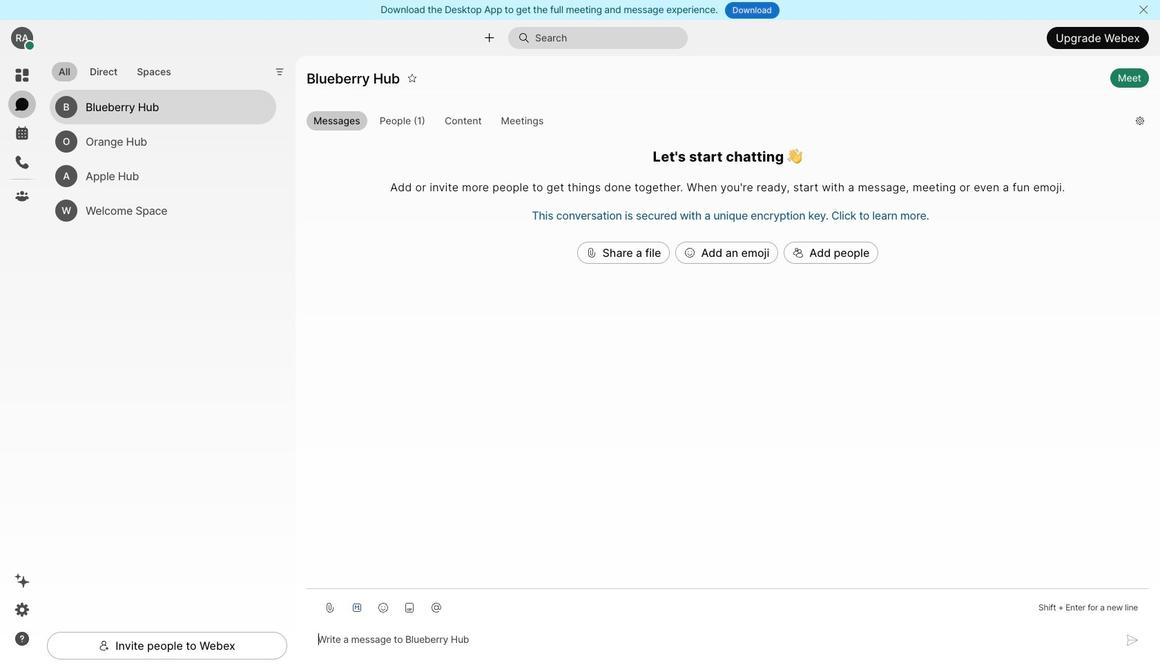 Task type: vqa. For each thing, say whether or not it's contained in the screenshot.
Blueberry Hub list item
yes



Task type: describe. For each thing, give the bounding box(es) containing it.
cancel_16 image
[[1138, 4, 1149, 15]]

apple hub list item
[[50, 159, 276, 193]]

orange hub list item
[[50, 124, 276, 159]]

message composer toolbar element
[[307, 589, 1149, 621]]



Task type: locate. For each thing, give the bounding box(es) containing it.
welcome space list item
[[50, 193, 276, 228]]

group
[[307, 111, 1125, 133]]

blueberry hub list item
[[50, 90, 276, 124]]

tab list
[[48, 54, 181, 86]]

navigation
[[0, 56, 44, 665]]

webex tab list
[[8, 61, 36, 210]]



